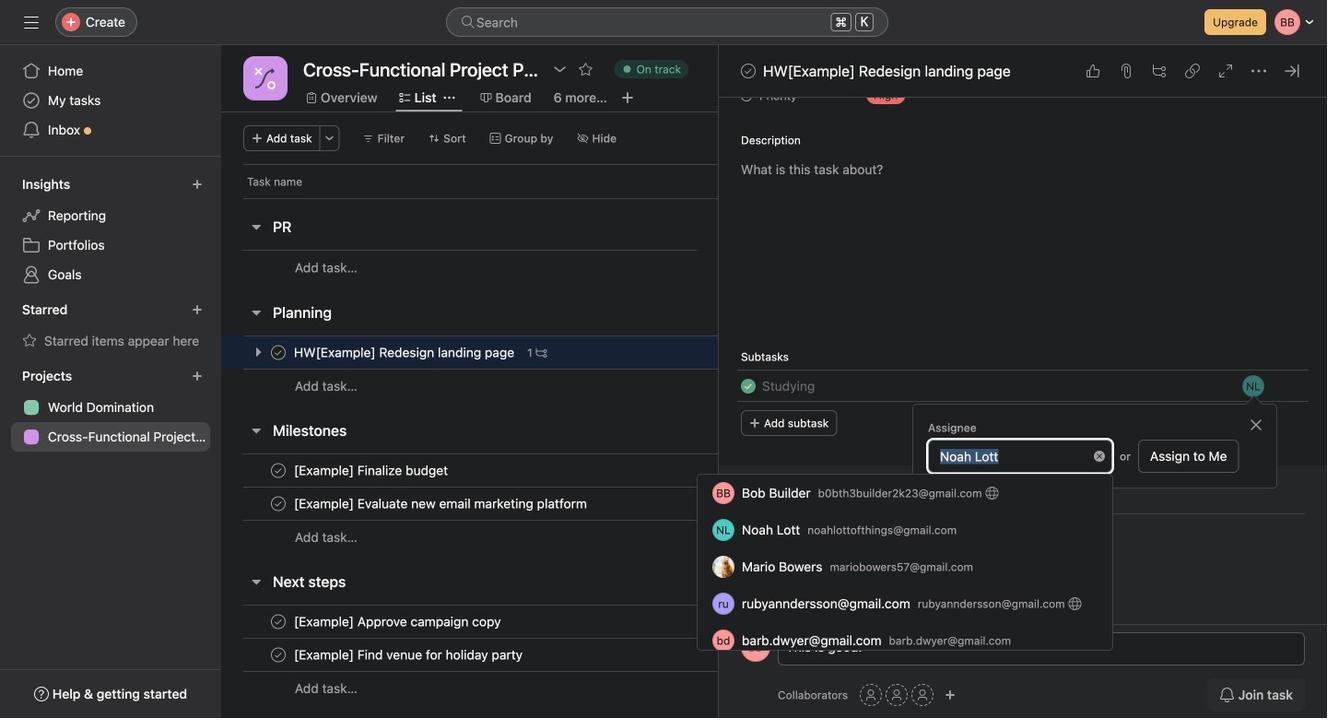 Task type: describe. For each thing, give the bounding box(es) containing it.
Completed checkbox
[[737, 375, 760, 397]]

mark complete checkbox for task name text field inside "[example] finalize budget" cell
[[267, 459, 289, 482]]

mark complete image
[[267, 342, 289, 364]]

more actions image
[[324, 133, 335, 144]]

expand subtask list for the task hw[example] redesign landing page image
[[251, 345, 265, 359]]

1 subtask image
[[536, 347, 547, 358]]

more actions for this task image
[[1252, 64, 1266, 78]]

starred element
[[0, 293, 221, 359]]

global element
[[0, 45, 221, 156]]

close details image
[[1285, 64, 1300, 78]]

task name text field inside hw[example] redesign landing page cell
[[290, 343, 520, 362]]

copy task link image
[[1185, 64, 1200, 78]]

header next steps tree grid
[[221, 605, 897, 705]]

attachments: add a file to this task, hw[example] redesign landing page image
[[1119, 64, 1134, 78]]

2 open user profile image from the top
[[741, 632, 771, 662]]

line_and_symbols image
[[254, 67, 277, 89]]

Search tasks, projects, and more text field
[[446, 7, 889, 37]]

1 collapse task list for this group image from the top
[[249, 219, 264, 234]]

mark complete checkbox for task name text box on the left bottom of the page
[[267, 644, 289, 666]]

tab list inside hw[example] redesign landing page dialog
[[741, 484, 1305, 514]]

new project or portfolio image
[[192, 371, 203, 382]]

edit comment document
[[779, 637, 1304, 677]]

2 collapse task list for this group image from the top
[[249, 574, 264, 589]]

move tasks between sections image for [example] approve campaign copy cell
[[689, 616, 701, 627]]

add tab image
[[620, 90, 635, 105]]

insights element
[[0, 168, 221, 293]]

task name text field for [example] approve campaign copy cell
[[290, 612, 507, 631]]

new insights image
[[192, 179, 203, 190]]

mark complete checkbox inside hw[example] redesign landing page cell
[[267, 342, 289, 364]]

collapse task list for this group image for header planning tree grid
[[249, 305, 264, 320]]

1 open user profile image from the top
[[741, 529, 771, 559]]

header milestones tree grid
[[221, 453, 897, 554]]

task name text field for [example] evaluate new email marketing platform cell
[[290, 495, 593, 513]]

mark complete image for mark complete option inside the hw[example] redesign landing page dialog
[[737, 60, 760, 82]]

[example] approve campaign copy cell
[[221, 605, 719, 639]]

mark complete image for mark complete checkbox within the [example] evaluate new email marketing platform cell
[[267, 493, 289, 515]]

collapse task list for this group image for header milestones tree grid
[[249, 423, 264, 438]]



Task type: locate. For each thing, give the bounding box(es) containing it.
0 vertical spatial mark complete checkbox
[[737, 60, 760, 82]]

main content
[[719, 0, 1327, 624]]

collapse task list for this group image up expand subtask list for the task hw[example] redesign landing page icon
[[249, 305, 264, 320]]

collapse task list for this group image
[[249, 219, 264, 234], [249, 574, 264, 589]]

mark complete checkbox inside hw[example] redesign landing page dialog
[[737, 60, 760, 82]]

mark complete checkbox inside the [example] find venue for holiday party cell
[[267, 644, 289, 666]]

mark complete checkbox inside [example] evaluate new email marketing platform cell
[[267, 493, 289, 515]]

[example] evaluate new email marketing platform cell
[[221, 487, 719, 521]]

2 mark complete checkbox from the top
[[267, 493, 289, 515]]

collapse task list for this group image down expand subtask list for the task hw[example] redesign landing page icon
[[249, 423, 264, 438]]

1 move tasks between sections image from the top
[[689, 465, 701, 476]]

hw[example] redesign landing page dialog
[[719, 0, 1327, 718]]

[example] finalize budget cell
[[221, 453, 719, 488]]

1 horizontal spatial mark complete checkbox
[[737, 60, 760, 82]]

move tasks between sections image inside "[example] finalize budget" cell
[[689, 465, 701, 476]]

1 move tasks between sections image from the top
[[689, 616, 701, 627]]

show options image
[[553, 62, 567, 77]]

[example] find venue for holiday party cell
[[221, 638, 719, 672]]

4 task name text field from the top
[[290, 612, 507, 631]]

add or remove collaborators image
[[945, 689, 956, 701]]

remove image
[[1094, 451, 1105, 462]]

task name text field for "[example] finalize budget" cell
[[290, 461, 454, 480]]

hide sidebar image
[[24, 15, 39, 29]]

header planning tree grid
[[221, 336, 897, 403]]

move tasks between sections image for the [example] find venue for holiday party cell
[[689, 649, 701, 660]]

task name text field inside [example] evaluate new email marketing platform cell
[[290, 495, 593, 513]]

1 vertical spatial mark complete checkbox
[[267, 342, 289, 364]]

mark complete checkbox for task name text field within [example] approve campaign copy cell
[[267, 611, 289, 633]]

add to starred image
[[578, 62, 593, 77]]

0 vertical spatial move tasks between sections image
[[689, 465, 701, 476]]

Task name text field
[[290, 646, 528, 664]]

move tasks between sections image inside the [example] find venue for holiday party cell
[[689, 649, 701, 660]]

2 task name text field from the top
[[290, 461, 454, 480]]

0 vertical spatial open user profile image
[[741, 529, 771, 559]]

list item
[[719, 370, 1327, 403]]

Mark complete checkbox
[[267, 459, 289, 482], [267, 493, 289, 515], [267, 611, 289, 633], [267, 644, 289, 666]]

mark complete image for mark complete checkbox within the [example] find venue for holiday party cell
[[267, 644, 289, 666]]

0 vertical spatial collapse task list for this group image
[[249, 305, 264, 320]]

add items to starred image
[[192, 304, 203, 315]]

mark complete checkbox inside "[example] finalize budget" cell
[[267, 459, 289, 482]]

close image
[[1249, 418, 1264, 432]]

0 horizontal spatial mark complete checkbox
[[267, 342, 289, 364]]

tab actions image
[[444, 92, 455, 103]]

completed image
[[737, 375, 760, 397]]

move tasks between sections image for "[example] finalize budget" cell
[[689, 465, 701, 476]]

mark complete image for mark complete checkbox within the "[example] finalize budget" cell
[[267, 459, 289, 482]]

0 likes. click to like this task image
[[1086, 64, 1101, 78]]

1 vertical spatial open user profile image
[[741, 632, 771, 662]]

1 collapse task list for this group image from the top
[[249, 305, 264, 320]]

open user profile image
[[741, 529, 771, 559], [741, 632, 771, 662]]

mark complete image inside the [example] find venue for holiday party cell
[[267, 644, 289, 666]]

4 mark complete checkbox from the top
[[267, 644, 289, 666]]

hw[example] redesign landing page cell
[[221, 336, 719, 370]]

move tasks between sections image
[[689, 616, 701, 627], [689, 649, 701, 660]]

toggle assignee popover image
[[1242, 375, 1265, 397]]

3 task name text field from the top
[[290, 495, 593, 513]]

mark complete image inside [example] approve campaign copy cell
[[267, 611, 289, 633]]

move tasks between sections image inside [example] approve campaign copy cell
[[689, 616, 701, 627]]

1 task name text field from the top
[[290, 343, 520, 362]]

3 mark complete checkbox from the top
[[267, 611, 289, 633]]

add subtask image
[[1152, 64, 1167, 78]]

0 vertical spatial collapse task list for this group image
[[249, 219, 264, 234]]

1 vertical spatial collapse task list for this group image
[[249, 574, 264, 589]]

2 move tasks between sections image from the top
[[689, 498, 701, 509]]

move tasks between sections image inside [example] evaluate new email marketing platform cell
[[689, 498, 701, 509]]

task name text field inside [example] approve campaign copy cell
[[290, 612, 507, 631]]

1 vertical spatial move tasks between sections image
[[689, 498, 701, 509]]

1 mark complete checkbox from the top
[[267, 459, 289, 482]]

1 vertical spatial collapse task list for this group image
[[249, 423, 264, 438]]

None field
[[446, 7, 889, 37]]

mark complete image
[[737, 60, 760, 82], [267, 459, 289, 482], [267, 493, 289, 515], [267, 611, 289, 633], [267, 644, 289, 666]]

move tasks between sections image
[[689, 465, 701, 476], [689, 498, 701, 509]]

Name or email text field
[[928, 440, 1113, 473]]

tab list
[[741, 484, 1305, 514]]

row
[[221, 164, 787, 198], [243, 197, 719, 199], [221, 250, 897, 285], [221, 369, 897, 403], [221, 453, 897, 488], [221, 487, 897, 521], [221, 520, 897, 554], [221, 605, 897, 639], [221, 638, 897, 672], [221, 671, 897, 705]]

collapse task list for this group image
[[249, 305, 264, 320], [249, 423, 264, 438]]

task name text field inside "[example] finalize budget" cell
[[290, 461, 454, 480]]

Task Name text field
[[762, 376, 815, 396]]

full screen image
[[1219, 64, 1233, 78]]

mark complete image for mark complete checkbox inside the [example] approve campaign copy cell
[[267, 611, 289, 633]]

2 move tasks between sections image from the top
[[689, 649, 701, 660]]

move tasks between sections image for [example] evaluate new email marketing platform cell
[[689, 498, 701, 509]]

Task name text field
[[290, 343, 520, 362], [290, 461, 454, 480], [290, 495, 593, 513], [290, 612, 507, 631]]

mark complete checkbox inside [example] approve campaign copy cell
[[267, 611, 289, 633]]

None text field
[[299, 53, 543, 86]]

1 vertical spatial move tasks between sections image
[[689, 649, 701, 660]]

2 collapse task list for this group image from the top
[[249, 423, 264, 438]]

mark complete checkbox for task name text field in [example] evaluate new email marketing platform cell
[[267, 493, 289, 515]]

projects element
[[0, 359, 221, 455]]

0 vertical spatial move tasks between sections image
[[689, 616, 701, 627]]

Mark complete checkbox
[[737, 60, 760, 82], [267, 342, 289, 364]]



Task type: vqa. For each thing, say whether or not it's contained in the screenshot.
Main Content
yes



